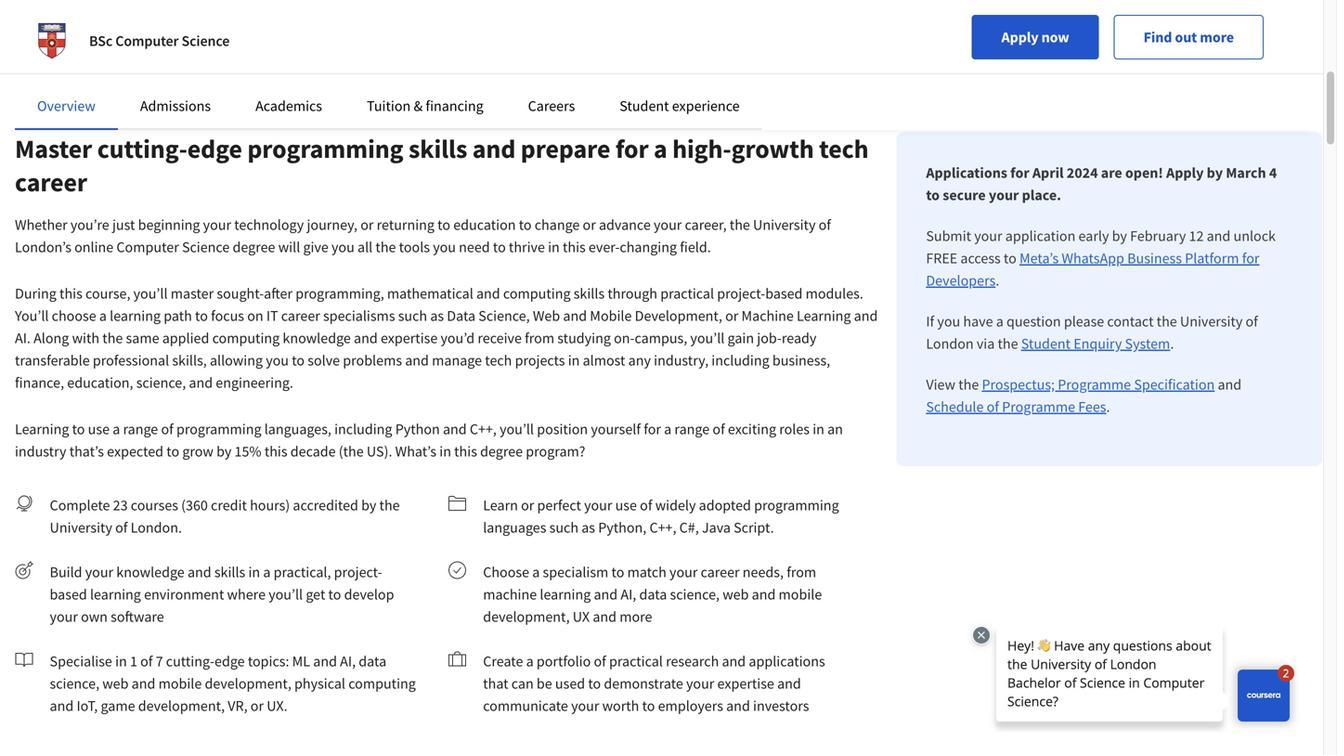 Task type: vqa. For each thing, say whether or not it's contained in the screenshot.
'beginner' corresponding to Beginner · Course · 1 - 3 Months
no



Task type: describe. For each thing, give the bounding box(es) containing it.
the right 'via'
[[998, 334, 1019, 353]]

more inside the choose a specialism to match your career needs, from machine learning and ai, data science, web and mobile development, ux and more
[[620, 607, 652, 626]]

if you have a question please contact the university of london via the
[[926, 312, 1258, 353]]

your inside submit your application early by february 12 and unlock free access to
[[975, 227, 1003, 245]]

along
[[34, 329, 69, 347]]

you right tools
[[433, 238, 456, 256]]

this right what's
[[454, 442, 477, 461]]

and up studying
[[563, 307, 587, 325]]

such inside during this course, you'll master sought-after programming, mathematical and computing skills through practical project-based modules. you'll choose a learning path to focus on it career specialisms such as data science, web and mobile development, or machine learning and ai. along with the same applied computing knowledge and expertise you'd receive from studying on-campus, you'll gain job-ready transferable professional skills, allowing you to solve problems and manage tech projects in almost any industry, including business, finance, education, science, and engineering.
[[398, 307, 427, 325]]

1 vertical spatial .
[[1171, 334, 1174, 353]]

a inside master cutting-edge programming skills and prepare for a high-growth tech career
[[654, 132, 668, 165]]

in right what's
[[440, 442, 451, 461]]

campus,
[[635, 329, 688, 347]]

by inside submit your application early by february 12 and unlock free access to
[[1112, 227, 1127, 245]]

through
[[608, 284, 658, 303]]

web inside specialise in 1 of 7 cutting-edge topics: ml and ai, data science, web and mobile development, physical computing and iot, game development, vr, or ux.
[[102, 674, 129, 693]]

and inside master cutting-edge programming skills and prepare for a high-growth tech career
[[473, 132, 516, 165]]

ux
[[573, 607, 590, 626]]

overview
[[37, 97, 96, 115]]

skills for a
[[409, 132, 467, 165]]

the right career,
[[730, 215, 750, 234]]

growth
[[732, 132, 814, 165]]

place.
[[1022, 186, 1062, 204]]

tools
[[399, 238, 430, 256]]

1
[[130, 652, 137, 671]]

vr,
[[228, 697, 248, 715]]

yourself
[[591, 420, 641, 438]]

hours)
[[250, 496, 290, 515]]

master cutting-edge programming skills and prepare for a high-growth tech career
[[15, 132, 869, 198]]

or up the all
[[361, 215, 374, 234]]

you inside during this course, you'll master sought-after programming, mathematical and computing skills through practical project-based modules. you'll choose a learning path to focus on it career specialisms such as data science, web and mobile development, or machine learning and ai. along with the same applied computing knowledge and expertise you'd receive from studying on-campus, you'll gain job-ready transferable professional skills, allowing you to solve problems and manage tech projects in almost any industry, including business, finance, education, science, and engineering.
[[266, 351, 289, 370]]

of left exciting
[[713, 420, 725, 438]]

topics:
[[248, 652, 289, 671]]

if
[[926, 312, 935, 331]]

university inside if you have a question please contact the university of london via the
[[1180, 312, 1243, 331]]

to inside applications for april 2024 are open! apply by march 4 to secure your place.
[[926, 186, 940, 204]]

position
[[537, 420, 588, 438]]

to right path
[[195, 307, 208, 325]]

your up changing
[[654, 215, 682, 234]]

0 horizontal spatial .
[[996, 271, 1000, 290]]

your left own
[[50, 607, 78, 626]]

and left manage
[[405, 351, 429, 370]]

careers
[[528, 97, 575, 115]]

career inside master cutting-edge programming skills and prepare for a high-growth tech career
[[15, 166, 87, 198]]

the inside complete 23 courses (360 credit hours) accredited by the university of london.
[[379, 496, 400, 515]]

portfolio
[[537, 652, 591, 671]]

own
[[81, 607, 108, 626]]

bsc computer science
[[89, 32, 230, 50]]

you'll
[[15, 307, 49, 325]]

science, inside during this course, you'll master sought-after programming, mathematical and computing skills through practical project-based modules. you'll choose a learning path to focus on it career specialisms such as data science, web and mobile development, or machine learning and ai. along with the same applied computing knowledge and expertise you'd receive from studying on-campus, you'll gain job-ready transferable professional skills, allowing you to solve problems and manage tech projects in almost any industry, including business, finance, education, science, and engineering.
[[136, 373, 186, 392]]

of inside if you have a question please contact the university of london via the
[[1246, 312, 1258, 331]]

student experience
[[620, 97, 740, 115]]

of inside 'whether you're just beginning your technology journey, or returning to education to change or advance your career, the university of london's online computer science degree will give you all the tools you need to thrive in this ever-changing field.'
[[819, 215, 831, 234]]

schedule of programme fees link
[[926, 398, 1107, 416]]

student enquiry system link
[[1021, 334, 1171, 353]]

and down skills,
[[189, 373, 213, 392]]

business,
[[773, 351, 830, 370]]

and left investors
[[726, 697, 750, 715]]

career inside the choose a specialism to match your career needs, from machine learning and ai, data science, web and mobile development, ux and more
[[701, 563, 740, 581]]

in inside 'whether you're just beginning your technology journey, or returning to education to change or advance your career, the university of london's online computer science degree will give you all the tools you need to thrive in this ever-changing field.'
[[548, 238, 560, 256]]

development, inside the choose a specialism to match your career needs, from machine learning and ai, data science, web and mobile development, ux and more
[[483, 607, 570, 626]]

a inside the create a portfolio of practical research and applications that can be used to demonstrate your expertise and communicate your worth to employers and investors
[[526, 652, 534, 671]]

your right build
[[85, 563, 113, 581]]

knowledge inside build your knowledge and skills in a practical, project- based learning environment where you'll get to develop your own software
[[116, 563, 185, 581]]

in inside specialise in 1 of 7 cutting-edge topics: ml and ai, data science, web and mobile development, physical computing and iot, game development, vr, or ux.
[[115, 652, 127, 671]]

c#,
[[680, 518, 699, 537]]

0 vertical spatial programme
[[1058, 375, 1131, 394]]

find
[[1144, 28, 1172, 46]]

degree inside learning to use a range of programming languages, including python and c++, you'll position yourself for a range of exciting roles in an industry that's expected to grow by 15% this decade (the us).   what's in this degree program?
[[480, 442, 523, 461]]

2 range from the left
[[675, 420, 710, 438]]

edge inside specialise in 1 of 7 cutting-edge topics: ml and ai, data science, web and mobile development, physical computing and iot, game development, vr, or ux.
[[215, 652, 245, 671]]

the right the all
[[376, 238, 396, 256]]

ux.
[[267, 697, 288, 715]]

worth
[[602, 697, 639, 715]]

job-
[[757, 329, 782, 347]]

to up the thrive
[[519, 215, 532, 234]]

london
[[926, 334, 974, 353]]

science inside 'whether you're just beginning your technology journey, or returning to education to change or advance your career, the university of london's online computer science degree will give you all the tools you need to thrive in this ever-changing field.'
[[182, 238, 230, 256]]

learning inside during this course, you'll master sought-after programming, mathematical and computing skills through practical project-based modules. you'll choose a learning path to focus on it career specialisms such as data science, web and mobile development, or machine learning and ai. along with the same applied computing knowledge and expertise you'd receive from studying on-campus, you'll gain job-ready transferable professional skills, allowing you to solve problems and manage tech projects in almost any industry, including business, finance, education, science, and engineering.
[[797, 307, 851, 325]]

whether
[[15, 215, 67, 234]]

machine
[[483, 585, 537, 604]]

same
[[126, 329, 159, 347]]

projects
[[515, 351, 565, 370]]

learning for build
[[90, 585, 141, 604]]

and down modules.
[[854, 307, 878, 325]]

by inside learning to use a range of programming languages, including python and c++, you'll position yourself for a range of exciting roles in an industry that's expected to grow by 15% this decade (the us).   what's in this degree program?
[[216, 442, 232, 461]]

such inside the learn or perfect your use of widely adopted programming languages such as python, c++, c#, java script.
[[550, 518, 579, 537]]

machine
[[742, 307, 794, 325]]

skills for project-
[[214, 563, 245, 581]]

you left the all
[[332, 238, 355, 256]]

whatsapp
[[1062, 249, 1125, 267]]

technology
[[234, 215, 304, 234]]

a inside build your knowledge and skills in a practical, project- based learning environment where you'll get to develop your own software
[[263, 563, 271, 581]]

web inside the choose a specialism to match your career needs, from machine learning and ai, data science, web and mobile development, ux and more
[[723, 585, 749, 604]]

in left an
[[813, 420, 825, 438]]

and up physical on the bottom of page
[[313, 652, 337, 671]]

it
[[266, 307, 278, 325]]

software
[[111, 607, 164, 626]]

prospectus;
[[982, 375, 1055, 394]]

1 vertical spatial programme
[[1002, 398, 1076, 416]]

experience
[[672, 97, 740, 115]]

to right need
[[493, 238, 506, 256]]

for inside learning to use a range of programming languages, including python and c++, you'll position yourself for a range of exciting roles in an industry that's expected to grow by 15% this decade (the us).   what's in this degree program?
[[644, 420, 661, 438]]

based inside build your knowledge and skills in a practical, project- based learning environment where you'll get to develop your own software
[[50, 585, 87, 604]]

data inside the choose a specialism to match your career needs, from machine learning and ai, data science, web and mobile development, ux and more
[[639, 585, 667, 604]]

allowing
[[210, 351, 263, 370]]

a inside the choose a specialism to match your career needs, from machine learning and ai, data science, web and mobile development, ux and more
[[532, 563, 540, 581]]

programming inside the learn or perfect your use of widely adopted programming languages such as python, c++, c#, java script.
[[754, 496, 839, 515]]

and down applications
[[777, 674, 801, 693]]

on-
[[614, 329, 635, 347]]

knowledge inside during this course, you'll master sought-after programming, mathematical and computing skills through practical project-based modules. you'll choose a learning path to focus on it career specialisms such as data science, web and mobile development, or machine learning and ai. along with the same applied computing knowledge and expertise you'd receive from studying on-campus, you'll gain job-ready transferable professional skills, allowing you to solve problems and manage tech projects in almost any industry, including business, finance, education, science, and engineering.
[[283, 329, 351, 347]]

from inside during this course, you'll master sought-after programming, mathematical and computing skills through practical project-based modules. you'll choose a learning path to focus on it career specialisms such as data science, web and mobile development, or machine learning and ai. along with the same applied computing knowledge and expertise you'd receive from studying on-campus, you'll gain job-ready transferable professional skills, allowing you to solve problems and manage tech projects in almost any industry, including business, finance, education, science, and engineering.
[[525, 329, 555, 347]]

student for student experience
[[620, 97, 669, 115]]

data inside specialise in 1 of 7 cutting-edge topics: ml and ai, data science, web and mobile development, physical computing and iot, game development, vr, or ux.
[[359, 652, 387, 671]]

widely
[[655, 496, 696, 515]]

ai, inside the choose a specialism to match your career needs, from machine learning and ai, data science, web and mobile development, ux and more
[[621, 585, 636, 604]]

gain
[[728, 329, 754, 347]]

and up science,
[[476, 284, 500, 303]]

find out more button
[[1114, 15, 1264, 59]]

to up that's
[[72, 420, 85, 438]]

environment
[[144, 585, 224, 604]]

including inside during this course, you'll master sought-after programming, mathematical and computing skills through practical project-based modules. you'll choose a learning path to focus on it career specialisms such as data science, web and mobile development, or machine learning and ai. along with the same applied computing knowledge and expertise you'd receive from studying on-campus, you'll gain job-ready transferable professional skills, allowing you to solve problems and manage tech projects in almost any industry, including business, finance, education, science, and engineering.
[[712, 351, 770, 370]]

apply inside "button"
[[1002, 28, 1039, 46]]

studying
[[558, 329, 611, 347]]

and down specialisms
[[354, 329, 378, 347]]

courses
[[131, 496, 178, 515]]

or inside during this course, you'll master sought-after programming, mathematical and computing skills through practical project-based modules. you'll choose a learning path to focus on it career specialisms such as data science, web and mobile development, or machine learning and ai. along with the same applied computing knowledge and expertise you'd receive from studying on-campus, you'll gain job-ready transferable professional skills, allowing you to solve problems and manage tech projects in almost any industry, including business, finance, education, science, and engineering.
[[725, 307, 739, 325]]

ai.
[[15, 329, 31, 347]]

learning inside during this course, you'll master sought-after programming, mathematical and computing skills through practical project-based modules. you'll choose a learning path to focus on it career specialisms such as data science, web and mobile development, or machine learning and ai. along with the same applied computing knowledge and expertise you'd receive from studying on-campus, you'll gain job-ready transferable professional skills, allowing you to solve problems and manage tech projects in almost any industry, including business, finance, education, science, and engineering.
[[110, 307, 161, 325]]

student for student enquiry system .
[[1021, 334, 1071, 353]]

23
[[113, 496, 128, 515]]

of inside complete 23 courses (360 credit hours) accredited by the university of london.
[[115, 518, 128, 537]]

program?
[[526, 442, 586, 461]]

out
[[1175, 28, 1197, 46]]

contact
[[1108, 312, 1154, 331]]

to right returning
[[438, 215, 451, 234]]

to left solve
[[292, 351, 305, 370]]

your down research
[[686, 674, 715, 693]]

your right the beginning
[[203, 215, 231, 234]]

science, inside specialise in 1 of 7 cutting-edge topics: ml and ai, data science, web and mobile development, physical computing and iot, game development, vr, or ux.
[[50, 674, 99, 693]]

online
[[74, 238, 114, 256]]

be
[[537, 674, 552, 693]]

1 science from the top
[[182, 32, 230, 50]]

for inside master cutting-edge programming skills and prepare for a high-growth tech career
[[616, 132, 649, 165]]

12
[[1189, 227, 1204, 245]]

engineering.
[[216, 373, 293, 392]]

specialise in 1 of 7 cutting-edge topics: ml and ai, data science, web and mobile development, physical computing and iot, game development, vr, or ux.
[[50, 652, 416, 715]]

need
[[459, 238, 490, 256]]

this inside 'whether you're just beginning your technology journey, or returning to education to change or advance your career, the university of london's online computer science degree will give you all the tools you need to thrive in this ever-changing field.'
[[563, 238, 586, 256]]

build your knowledge and skills in a practical, project- based learning environment where you'll get to develop your own software
[[50, 563, 394, 626]]

expertise inside during this course, you'll master sought-after programming, mathematical and computing skills through practical project-based modules. you'll choose a learning path to focus on it career specialisms such as data science, web and mobile development, or machine learning and ai. along with the same applied computing knowledge and expertise you'd receive from studying on-campus, you'll gain job-ready transferable professional skills, allowing you to solve problems and manage tech projects in almost any industry, including business, finance, education, science, and engineering.
[[381, 329, 438, 347]]

from inside the choose a specialism to match your career needs, from machine learning and ai, data science, web and mobile development, ux and more
[[787, 563, 817, 581]]

programming inside learning to use a range of programming languages, including python and c++, you'll position yourself for a range of exciting roles in an industry that's expected to grow by 15% this decade (the us).   what's in this degree program?
[[176, 420, 261, 438]]

will
[[278, 238, 300, 256]]

and down 1
[[132, 674, 155, 693]]

practical inside during this course, you'll master sought-after programming, mathematical and computing skills through practical project-based modules. you'll choose a learning path to focus on it career specialisms such as data science, web and mobile development, or machine learning and ai. along with the same applied computing knowledge and expertise you'd receive from studying on-campus, you'll gain job-ready transferable professional skills, allowing you to solve problems and manage tech projects in almost any industry, including business, finance, education, science, and engineering.
[[661, 284, 714, 303]]

a right yourself
[[664, 420, 672, 438]]

specialise
[[50, 652, 112, 671]]

careers link
[[528, 97, 575, 115]]

a inside if you have a question please contact the university of london via the
[[996, 312, 1004, 331]]

skills inside during this course, you'll master sought-after programming, mathematical and computing skills through practical project-based modules. you'll choose a learning path to focus on it career specialisms such as data science, web and mobile development, or machine learning and ai. along with the same applied computing knowledge and expertise you'd receive from studying on-campus, you'll gain job-ready transferable professional skills, allowing you to solve problems and manage tech projects in almost any industry, including business, finance, education, science, and engineering.
[[574, 284, 605, 303]]

a up expected
[[113, 420, 120, 438]]

learning inside learning to use a range of programming languages, including python and c++, you'll position yourself for a range of exciting roles in an industry that's expected to grow by 15% this decade (the us).   what's in this degree program?
[[15, 420, 69, 438]]

your down used on the left bottom of page
[[571, 697, 599, 715]]

you'll left gain
[[691, 329, 725, 347]]

and down needs,
[[752, 585, 776, 604]]

are
[[1101, 163, 1123, 182]]

beginning
[[138, 215, 200, 234]]

and right research
[[722, 652, 746, 671]]

what's
[[395, 442, 437, 461]]

2024
[[1067, 163, 1098, 182]]

can
[[512, 674, 534, 693]]

grow
[[182, 442, 214, 461]]

and left iot,
[[50, 697, 74, 715]]

university inside complete 23 courses (360 credit hours) accredited by the university of london.
[[50, 518, 112, 537]]

accredited
[[293, 496, 358, 515]]

an
[[828, 420, 843, 438]]

4
[[1270, 163, 1277, 182]]

credit
[[211, 496, 247, 515]]

ever-
[[589, 238, 620, 256]]

apply inside applications for april 2024 are open! apply by march 4 to secure your place.
[[1167, 163, 1204, 182]]

of up expected
[[161, 420, 173, 438]]

transferable
[[15, 351, 90, 370]]

0 vertical spatial computing
[[503, 284, 571, 303]]

tech inside master cutting-edge programming skills and prepare for a high-growth tech career
[[819, 132, 869, 165]]

meta's whatsapp business platform for developers
[[926, 249, 1260, 290]]

and down specialism
[[594, 585, 618, 604]]

in inside build your knowledge and skills in a practical, project- based learning environment where you'll get to develop your own software
[[248, 563, 260, 581]]

you'd
[[441, 329, 475, 347]]

based inside during this course, you'll master sought-after programming, mathematical and computing skills through practical project-based modules. you'll choose a learning path to focus on it career specialisms such as data science, web and mobile development, or machine learning and ai. along with the same applied computing knowledge and expertise you'd receive from studying on-campus, you'll gain job-ready transferable professional skills, allowing you to solve problems and manage tech projects in almost any industry, including business, finance, education, science, and engineering.
[[766, 284, 803, 303]]

industry,
[[654, 351, 709, 370]]

of inside the create a portfolio of practical research and applications that can be used to demonstrate your expertise and communicate your worth to employers and investors
[[594, 652, 606, 671]]

specialism
[[543, 563, 609, 581]]



Task type: locate. For each thing, give the bounding box(es) containing it.
free
[[926, 249, 958, 267]]

solve
[[308, 351, 340, 370]]

cutting- inside specialise in 1 of 7 cutting-edge topics: ml and ai, data science, web and mobile development, physical computing and iot, game development, vr, or ux.
[[166, 652, 215, 671]]

0 vertical spatial mobile
[[779, 585, 822, 604]]

1 vertical spatial cutting-
[[166, 652, 215, 671]]

0 horizontal spatial including
[[334, 420, 392, 438]]

web down needs,
[[723, 585, 749, 604]]

c++, down widely
[[650, 518, 677, 537]]

the up the system
[[1157, 312, 1177, 331]]

bsc
[[89, 32, 112, 50]]

. inside the view the prospectus; programme specification and schedule of programme fees .
[[1107, 398, 1110, 416]]

science, inside the choose a specialism to match your career needs, from machine learning and ai, data science, web and mobile development, ux and more
[[670, 585, 720, 604]]

more inside button
[[1200, 28, 1234, 46]]

2 horizontal spatial university
[[1180, 312, 1243, 331]]

degree
[[233, 238, 275, 256], [480, 442, 523, 461]]

0 vertical spatial development,
[[483, 607, 570, 626]]

1 horizontal spatial tech
[[819, 132, 869, 165]]

expertise inside the create a portfolio of practical research and applications that can be used to demonstrate your expertise and communicate your worth to employers and investors
[[718, 674, 775, 693]]

1 horizontal spatial mobile
[[779, 585, 822, 604]]

2 vertical spatial development,
[[138, 697, 225, 715]]

1 horizontal spatial data
[[639, 585, 667, 604]]

0 horizontal spatial as
[[430, 307, 444, 325]]

0 vertical spatial web
[[723, 585, 749, 604]]

in left 1
[[115, 652, 127, 671]]

you'll up path
[[133, 284, 168, 303]]

c++, inside the learn or perfect your use of widely adopted programming languages such as python, c++, c#, java script.
[[650, 518, 677, 537]]

. up specification at the right of page
[[1171, 334, 1174, 353]]

a inside during this course, you'll master sought-after programming, mathematical and computing skills through practical project-based modules. you'll choose a learning path to focus on it career specialisms such as data science, web and mobile development, or machine learning and ai. along with the same applied computing knowledge and expertise you'd receive from studying on-campus, you'll gain job-ready transferable professional skills, allowing you to solve problems and manage tech projects in almost any industry, including business, finance, education, science, and engineering.
[[99, 307, 107, 325]]

0 vertical spatial career
[[15, 166, 87, 198]]

1 vertical spatial c++,
[[650, 518, 677, 537]]

early
[[1079, 227, 1109, 245]]

during
[[15, 284, 57, 303]]

career right it
[[281, 307, 320, 325]]

science, up research
[[670, 585, 720, 604]]

practical inside the create a portfolio of practical research and applications that can be used to demonstrate your expertise and communicate your worth to employers and investors
[[609, 652, 663, 671]]

and inside build your knowledge and skills in a practical, project- based learning environment where you'll get to develop your own software
[[188, 563, 211, 581]]

february
[[1130, 227, 1186, 245]]

python,
[[598, 518, 647, 537]]

project- inside build your knowledge and skills in a practical, project- based learning environment where you'll get to develop your own software
[[334, 563, 382, 581]]

skills down tuition & financing
[[409, 132, 467, 165]]

of down prospectus;
[[987, 398, 999, 416]]

1 vertical spatial science,
[[670, 585, 720, 604]]

to right used on the left bottom of page
[[588, 674, 601, 693]]

to inside submit your application early by february 12 and unlock free access to
[[1004, 249, 1017, 267]]

1 vertical spatial from
[[787, 563, 817, 581]]

submit
[[926, 227, 972, 245]]

0 horizontal spatial expertise
[[381, 329, 438, 347]]

0 vertical spatial tech
[[819, 132, 869, 165]]

whether you're just beginning your technology journey, or returning to education to change or advance your career, the university of london's online computer science degree will give you all the tools you need to thrive in this ever-changing field.
[[15, 215, 831, 256]]

practical up development,
[[661, 284, 714, 303]]

skills inside build your knowledge and skills in a practical, project- based learning environment where you'll get to develop your own software
[[214, 563, 245, 581]]

based
[[766, 284, 803, 303], [50, 585, 87, 604]]

and inside learning to use a range of programming languages, including python and c++, you'll position yourself for a range of exciting roles in an industry that's expected to grow by 15% this decade (the us).   what's in this degree program?
[[443, 420, 467, 438]]

of right portfolio in the bottom left of the page
[[594, 652, 606, 671]]

this inside during this course, you'll master sought-after programming, mathematical and computing skills through practical project-based modules. you'll choose a learning path to focus on it career specialisms such as data science, web and mobile development, or machine learning and ai. along with the same applied computing knowledge and expertise you'd receive from studying on-campus, you'll gain job-ready transferable professional skills, allowing you to solve problems and manage tech projects in almost any industry, including business, finance, education, science, and engineering.
[[59, 284, 82, 303]]

for inside applications for april 2024 are open! apply by march 4 to secure your place.
[[1011, 163, 1030, 182]]

unlock
[[1234, 227, 1276, 245]]

1 vertical spatial development,
[[205, 674, 291, 693]]

0 vertical spatial .
[[996, 271, 1000, 290]]

such
[[398, 307, 427, 325], [550, 518, 579, 537]]

web
[[533, 307, 560, 325]]

web up game on the left of page
[[102, 674, 129, 693]]

physical
[[294, 674, 346, 693]]

ai, up physical on the bottom of page
[[340, 652, 356, 671]]

as down mathematical
[[430, 307, 444, 325]]

cutting- down the admissions
[[97, 132, 187, 165]]

learn
[[483, 496, 518, 515]]

a up where
[[263, 563, 271, 581]]

roles
[[779, 420, 810, 438]]

0 vertical spatial knowledge
[[283, 329, 351, 347]]

0 vertical spatial expertise
[[381, 329, 438, 347]]

1 horizontal spatial ai,
[[621, 585, 636, 604]]

use inside learning to use a range of programming languages, including python and c++, you'll position yourself for a range of exciting roles in an industry that's expected to grow by 15% this decade (the us).   what's in this degree program?
[[88, 420, 110, 438]]

use inside the learn or perfect your use of widely adopted programming languages such as python, c++, c#, java script.
[[615, 496, 637, 515]]

programming up grow
[[176, 420, 261, 438]]

a up can
[[526, 652, 534, 671]]

journey,
[[307, 215, 358, 234]]

0 vertical spatial degree
[[233, 238, 275, 256]]

0 horizontal spatial ai,
[[340, 652, 356, 671]]

ai, inside specialise in 1 of 7 cutting-edge topics: ml and ai, data science, web and mobile development, physical computing and iot, game development, vr, or ux.
[[340, 652, 356, 671]]

to down the 'demonstrate'
[[642, 697, 655, 715]]

mobile
[[779, 585, 822, 604], [158, 674, 202, 693]]

of inside the learn or perfect your use of widely adopted programming languages such as python, c++, c#, java script.
[[640, 496, 652, 515]]

of down unlock
[[1246, 312, 1258, 331]]

2 vertical spatial skills
[[214, 563, 245, 581]]

0 vertical spatial university
[[753, 215, 816, 234]]

computing down on
[[212, 329, 280, 347]]

1 horizontal spatial degree
[[480, 442, 523, 461]]

1 horizontal spatial student
[[1021, 334, 1071, 353]]

your right match
[[670, 563, 698, 581]]

0 vertical spatial computer
[[115, 32, 179, 50]]

2 horizontal spatial skills
[[574, 284, 605, 303]]

you'll inside learning to use a range of programming languages, including python and c++, you'll position yourself for a range of exciting roles in an industry that's expected to grow by 15% this decade (the us).   what's in this degree program?
[[500, 420, 534, 438]]

0 horizontal spatial such
[[398, 307, 427, 325]]

as inside the learn or perfect your use of widely adopted programming languages such as python, c++, c#, java script.
[[582, 518, 595, 537]]

sought-
[[217, 284, 264, 303]]

build
[[50, 563, 82, 581]]

1 horizontal spatial learning
[[797, 307, 851, 325]]

find out more
[[1144, 28, 1234, 46]]

1 horizontal spatial expertise
[[718, 674, 775, 693]]

cutting- right 7
[[166, 652, 215, 671]]

1 horizontal spatial including
[[712, 351, 770, 370]]

0 horizontal spatial mobile
[[158, 674, 202, 693]]

applications
[[749, 652, 825, 671]]

apply right open!
[[1167, 163, 1204, 182]]

with
[[72, 329, 99, 347]]

or up languages
[[521, 496, 534, 515]]

change
[[535, 215, 580, 234]]

including inside learning to use a range of programming languages, including python and c++, you'll position yourself for a range of exciting roles in an industry that's expected to grow by 15% this decade (the us).   what's in this degree program?
[[334, 420, 392, 438]]

0 horizontal spatial c++,
[[470, 420, 497, 438]]

1 vertical spatial including
[[334, 420, 392, 438]]

mobile inside the choose a specialism to match your career needs, from machine learning and ai, data science, web and mobile development, ux and more
[[779, 585, 822, 604]]

0 vertical spatial student
[[620, 97, 669, 115]]

apply now button
[[972, 15, 1099, 59]]

1 vertical spatial use
[[615, 496, 637, 515]]

science up admissions link
[[182, 32, 230, 50]]

and right ux
[[593, 607, 617, 626]]

web
[[723, 585, 749, 604], [102, 674, 129, 693]]

or inside specialise in 1 of 7 cutting-edge topics: ml and ai, data science, web and mobile development, physical computing and iot, game development, vr, or ux.
[[251, 697, 264, 715]]

financing
[[426, 97, 484, 115]]

mobile down needs,
[[779, 585, 822, 604]]

university down platform
[[1180, 312, 1243, 331]]

problems
[[343, 351, 402, 370]]

by left 15%
[[216, 442, 232, 461]]

script.
[[734, 518, 774, 537]]

0 horizontal spatial learning
[[15, 420, 69, 438]]

2 vertical spatial career
[[701, 563, 740, 581]]

to inside the choose a specialism to match your career needs, from machine learning and ai, data science, web and mobile development, ux and more
[[612, 563, 625, 581]]

tech inside during this course, you'll master sought-after programming, mathematical and computing skills through practical project-based modules. you'll choose a learning path to focus on it career specialisms such as data science, web and mobile development, or machine learning and ai. along with the same applied computing knowledge and expertise you'd receive from studying on-campus, you'll gain job-ready transferable professional skills, allowing you to solve problems and manage tech projects in almost any industry, including business, finance, education, science, and engineering.
[[485, 351, 512, 370]]

1 range from the left
[[123, 420, 158, 438]]

data down match
[[639, 585, 667, 604]]

computing inside specialise in 1 of 7 cutting-edge topics: ml and ai, data science, web and mobile development, physical computing and iot, game development, vr, or ux.
[[348, 674, 416, 693]]

as left python,
[[582, 518, 595, 537]]

practical up the 'demonstrate'
[[609, 652, 663, 671]]

1 vertical spatial skills
[[574, 284, 605, 303]]

such down mathematical
[[398, 307, 427, 325]]

you inside if you have a question please contact the university of london via the
[[938, 312, 961, 331]]

you'll inside build your knowledge and skills in a practical, project- based learning environment where you'll get to develop your own software
[[269, 585, 303, 604]]

computer inside 'whether you're just beginning your technology journey, or returning to education to change or advance your career, the university of london's online computer science degree will give you all the tools you need to thrive in this ever-changing field.'
[[116, 238, 179, 256]]

learning
[[110, 307, 161, 325], [90, 585, 141, 604], [540, 585, 591, 604]]

tech right growth
[[819, 132, 869, 165]]

1 vertical spatial learning
[[15, 420, 69, 438]]

degree up learn
[[480, 442, 523, 461]]

1 vertical spatial practical
[[609, 652, 663, 671]]

by inside applications for april 2024 are open! apply by march 4 to secure your place.
[[1207, 163, 1223, 182]]

0 vertical spatial edge
[[187, 132, 242, 165]]

2 vertical spatial university
[[50, 518, 112, 537]]

1 vertical spatial career
[[281, 307, 320, 325]]

of inside specialise in 1 of 7 cutting-edge topics: ml and ai, data science, web and mobile development, physical computing and iot, game development, vr, or ux.
[[140, 652, 153, 671]]

of inside the view the prospectus; programme specification and schedule of programme fees .
[[987, 398, 999, 416]]

0 horizontal spatial computing
[[212, 329, 280, 347]]

tech down receive
[[485, 351, 512, 370]]

programme down prospectus;
[[1002, 398, 1076, 416]]

1 vertical spatial apply
[[1167, 163, 1204, 182]]

to left meta's on the right top of page
[[1004, 249, 1017, 267]]

choose
[[483, 563, 529, 581]]

0 vertical spatial c++,
[[470, 420, 497, 438]]

where
[[227, 585, 266, 604]]

skills up the mobile
[[574, 284, 605, 303]]

or up ever-
[[583, 215, 596, 234]]

career inside during this course, you'll master sought-after programming, mathematical and computing skills through practical project-based modules. you'll choose a learning path to focus on it career specialisms such as data science, web and mobile development, or machine learning and ai. along with the same applied computing knowledge and expertise you'd receive from studying on-campus, you'll gain job-ready transferable professional skills, allowing you to solve problems and manage tech projects in almost any industry, including business, finance, education, science, and engineering.
[[281, 307, 320, 325]]

submit your application early by february 12 and unlock free access to
[[926, 227, 1276, 267]]

student
[[620, 97, 669, 115], [1021, 334, 1071, 353]]

knowledge
[[283, 329, 351, 347], [116, 563, 185, 581]]

0 horizontal spatial science,
[[50, 674, 99, 693]]

science,
[[479, 307, 530, 325]]

on
[[247, 307, 263, 325]]

london's
[[15, 238, 71, 256]]

project- inside during this course, you'll master sought-after programming, mathematical and computing skills through practical project-based modules. you'll choose a learning path to focus on it career specialisms such as data science, web and mobile development, or machine learning and ai. along with the same applied computing knowledge and expertise you'd receive from studying on-campus, you'll gain job-ready transferable professional skills, allowing you to solve problems and manage tech projects in almost any industry, including business, finance, education, science, and engineering.
[[717, 284, 766, 303]]

1 vertical spatial based
[[50, 585, 87, 604]]

programming down academics
[[247, 132, 404, 165]]

cutting- inside master cutting-edge programming skills and prepare for a high-growth tech career
[[97, 132, 187, 165]]

learning up industry
[[15, 420, 69, 438]]

career down master
[[15, 166, 87, 198]]

0 horizontal spatial tech
[[485, 351, 512, 370]]

just
[[112, 215, 135, 234]]

development,
[[635, 307, 723, 325]]

education
[[453, 215, 516, 234]]

1 horizontal spatial science,
[[136, 373, 186, 392]]

such down perfect
[[550, 518, 579, 537]]

1 vertical spatial mobile
[[158, 674, 202, 693]]

computing up web
[[503, 284, 571, 303]]

university inside 'whether you're just beginning your technology journey, or returning to education to change or advance your career, the university of london's online computer science degree will give you all the tools you need to thrive in this ever-changing field.'
[[753, 215, 816, 234]]

industry
[[15, 442, 66, 461]]

university of london logo image
[[30, 19, 74, 63]]

1 vertical spatial more
[[620, 607, 652, 626]]

use up that's
[[88, 420, 110, 438]]

programming inside master cutting-edge programming skills and prepare for a high-growth tech career
[[247, 132, 404, 165]]

knowledge up solve
[[283, 329, 351, 347]]

focus
[[211, 307, 244, 325]]

0 vertical spatial based
[[766, 284, 803, 303]]

0 horizontal spatial more
[[620, 607, 652, 626]]

for down unlock
[[1243, 249, 1260, 267]]

in
[[548, 238, 560, 256], [568, 351, 580, 370], [813, 420, 825, 438], [440, 442, 451, 461], [248, 563, 260, 581], [115, 652, 127, 671]]

you'll up program?
[[500, 420, 534, 438]]

0 vertical spatial such
[[398, 307, 427, 325]]

edge inside master cutting-edge programming skills and prepare for a high-growth tech career
[[187, 132, 242, 165]]

0 vertical spatial including
[[712, 351, 770, 370]]

a left high-
[[654, 132, 668, 165]]

needs,
[[743, 563, 784, 581]]

student experience link
[[620, 97, 740, 115]]

and up environment
[[188, 563, 211, 581]]

high-
[[673, 132, 732, 165]]

for down student experience
[[616, 132, 649, 165]]

0 vertical spatial project-
[[717, 284, 766, 303]]

prospectus; programme specification link
[[982, 375, 1215, 394]]

1 vertical spatial degree
[[480, 442, 523, 461]]

this right 15%
[[265, 442, 288, 461]]

platform
[[1185, 249, 1240, 267]]

0 vertical spatial ai,
[[621, 585, 636, 604]]

0 horizontal spatial web
[[102, 674, 129, 693]]

range left exciting
[[675, 420, 710, 438]]

project- up develop
[[334, 563, 382, 581]]

2 vertical spatial science,
[[50, 674, 99, 693]]

of
[[819, 215, 831, 234], [1246, 312, 1258, 331], [987, 398, 999, 416], [161, 420, 173, 438], [713, 420, 725, 438], [640, 496, 652, 515], [115, 518, 128, 537], [140, 652, 153, 671], [594, 652, 606, 671]]

exciting
[[728, 420, 777, 438]]

schedule
[[926, 398, 984, 416]]

.
[[996, 271, 1000, 290], [1171, 334, 1174, 353], [1107, 398, 1110, 416]]

computer right bsc
[[115, 32, 179, 50]]

or inside the learn or perfect your use of widely adopted programming languages such as python, c++, c#, java script.
[[521, 496, 534, 515]]

modules.
[[806, 284, 864, 303]]

in down change
[[548, 238, 560, 256]]

learning inside build your knowledge and skills in a practical, project- based learning environment where you'll get to develop your own software
[[90, 585, 141, 604]]

for inside "meta's whatsapp business platform for developers"
[[1243, 249, 1260, 267]]

1 vertical spatial as
[[582, 518, 595, 537]]

that
[[483, 674, 509, 693]]

based down build
[[50, 585, 87, 604]]

2 horizontal spatial computing
[[503, 284, 571, 303]]

develop
[[344, 585, 394, 604]]

mobile down 7
[[158, 674, 202, 693]]

1 vertical spatial programming
[[176, 420, 261, 438]]

learning for choose
[[540, 585, 591, 604]]

learning up same
[[110, 307, 161, 325]]

programming up "script."
[[754, 496, 839, 515]]

1 vertical spatial web
[[102, 674, 129, 693]]

0 vertical spatial learning
[[797, 307, 851, 325]]

edge down the admissions
[[187, 132, 242, 165]]

0 horizontal spatial knowledge
[[116, 563, 185, 581]]

ai,
[[621, 585, 636, 604], [340, 652, 356, 671]]

1 horizontal spatial .
[[1107, 398, 1110, 416]]

all
[[358, 238, 373, 256]]

and right python
[[443, 420, 467, 438]]

knowledge up environment
[[116, 563, 185, 581]]

open!
[[1126, 163, 1164, 182]]

a down course,
[[99, 307, 107, 325]]

the inside the view the prospectus; programme specification and schedule of programme fees .
[[959, 375, 979, 394]]

learning inside the choose a specialism to match your career needs, from machine learning and ai, data science, web and mobile development, ux and more
[[540, 585, 591, 604]]

your inside the choose a specialism to match your career needs, from machine learning and ai, data science, web and mobile development, ux and more
[[670, 563, 698, 581]]

as inside during this course, you'll master sought-after programming, mathematical and computing skills through practical project-based modules. you'll choose a learning path to focus on it career specialisms such as data science, web and mobile development, or machine learning and ai. along with the same applied computing knowledge and expertise you'd receive from studying on-campus, you'll gain job-ready transferable professional skills, allowing you to solve problems and manage tech projects in almost any industry, including business, finance, education, science, and engineering.
[[430, 307, 444, 325]]

2 horizontal spatial career
[[701, 563, 740, 581]]

education,
[[67, 373, 133, 392]]

to inside build your knowledge and skills in a practical, project- based learning environment where you'll get to develop your own software
[[328, 585, 341, 604]]

1 vertical spatial edge
[[215, 652, 245, 671]]

of down 23
[[115, 518, 128, 537]]

0 vertical spatial programming
[[247, 132, 404, 165]]

student down "question"
[[1021, 334, 1071, 353]]

science
[[182, 32, 230, 50], [182, 238, 230, 256]]

skills inside master cutting-edge programming skills and prepare for a high-growth tech career
[[409, 132, 467, 165]]

and inside the view the prospectus; programme specification and schedule of programme fees .
[[1218, 375, 1242, 394]]

0 horizontal spatial skills
[[214, 563, 245, 581]]

0 vertical spatial use
[[88, 420, 110, 438]]

0 vertical spatial cutting-
[[97, 132, 187, 165]]

1 horizontal spatial use
[[615, 496, 637, 515]]

1 horizontal spatial c++,
[[650, 518, 677, 537]]

in up where
[[248, 563, 260, 581]]

1 vertical spatial computing
[[212, 329, 280, 347]]

1 vertical spatial expertise
[[718, 674, 775, 693]]

system
[[1125, 334, 1171, 353]]

get
[[306, 585, 325, 604]]

0 vertical spatial data
[[639, 585, 667, 604]]

by
[[1207, 163, 1223, 182], [1112, 227, 1127, 245], [216, 442, 232, 461], [361, 496, 376, 515]]

career,
[[685, 215, 727, 234]]

computing
[[503, 284, 571, 303], [212, 329, 280, 347], [348, 674, 416, 693]]

manage
[[432, 351, 482, 370]]

(360
[[181, 496, 208, 515]]

career left needs,
[[701, 563, 740, 581]]

communicate
[[483, 697, 568, 715]]

c++, inside learning to use a range of programming languages, including python and c++, you'll position yourself for a range of exciting roles in an industry that's expected to grow by 15% this decade (the us).   what's in this degree program?
[[470, 420, 497, 438]]

your up python,
[[584, 496, 612, 515]]

learning up own
[[90, 585, 141, 604]]

1 horizontal spatial university
[[753, 215, 816, 234]]

skills,
[[172, 351, 207, 370]]

a right choose
[[532, 563, 540, 581]]

1 horizontal spatial project-
[[717, 284, 766, 303]]

professional
[[93, 351, 169, 370]]

research
[[666, 652, 719, 671]]

choose
[[52, 307, 96, 325]]

from up projects
[[525, 329, 555, 347]]

your inside the learn or perfect your use of widely adopted programming languages such as python, c++, c#, java script.
[[584, 496, 612, 515]]

to left grow
[[166, 442, 179, 461]]

any
[[628, 351, 651, 370]]

this down change
[[563, 238, 586, 256]]

and inside submit your application early by february 12 and unlock free access to
[[1207, 227, 1231, 245]]

prepare
[[521, 132, 611, 165]]

the inside during this course, you'll master sought-after programming, mathematical and computing skills through practical project-based modules. you'll choose a learning path to focus on it career specialisms such as data science, web and mobile development, or machine learning and ai. along with the same applied computing knowledge and expertise you'd receive from studying on-campus, you'll gain job-ready transferable professional skills, allowing you to solve problems and manage tech projects in almost any industry, including business, finance, education, science, and engineering.
[[102, 329, 123, 347]]

apply left now
[[1002, 28, 1039, 46]]

programme up fees
[[1058, 375, 1131, 394]]

0 horizontal spatial student
[[620, 97, 669, 115]]

2 science from the top
[[182, 238, 230, 256]]

1 vertical spatial knowledge
[[116, 563, 185, 581]]

1 vertical spatial tech
[[485, 351, 512, 370]]

to left secure
[[926, 186, 940, 204]]

2 vertical spatial programming
[[754, 496, 839, 515]]

0 vertical spatial science
[[182, 32, 230, 50]]

range
[[123, 420, 158, 438], [675, 420, 710, 438]]

university down growth
[[753, 215, 816, 234]]

mobile
[[590, 307, 632, 325]]

2 horizontal spatial science,
[[670, 585, 720, 604]]

admissions
[[140, 97, 211, 115]]

0 horizontal spatial university
[[50, 518, 112, 537]]

mobile inside specialise in 1 of 7 cutting-edge topics: ml and ai, data science, web and mobile development, physical computing and iot, game development, vr, or ux.
[[158, 674, 202, 693]]

by inside complete 23 courses (360 credit hours) accredited by the university of london.
[[361, 496, 376, 515]]

overview link
[[37, 97, 96, 115]]

0 vertical spatial apply
[[1002, 28, 1039, 46]]

2 vertical spatial computing
[[348, 674, 416, 693]]

degree inside 'whether you're just beginning your technology journey, or returning to education to change or advance your career, the university of london's online computer science degree will give you all the tools you need to thrive in this ever-changing field.'
[[233, 238, 275, 256]]

the down us).
[[379, 496, 400, 515]]

1 vertical spatial university
[[1180, 312, 1243, 331]]

1 horizontal spatial range
[[675, 420, 710, 438]]

practical,
[[274, 563, 331, 581]]



